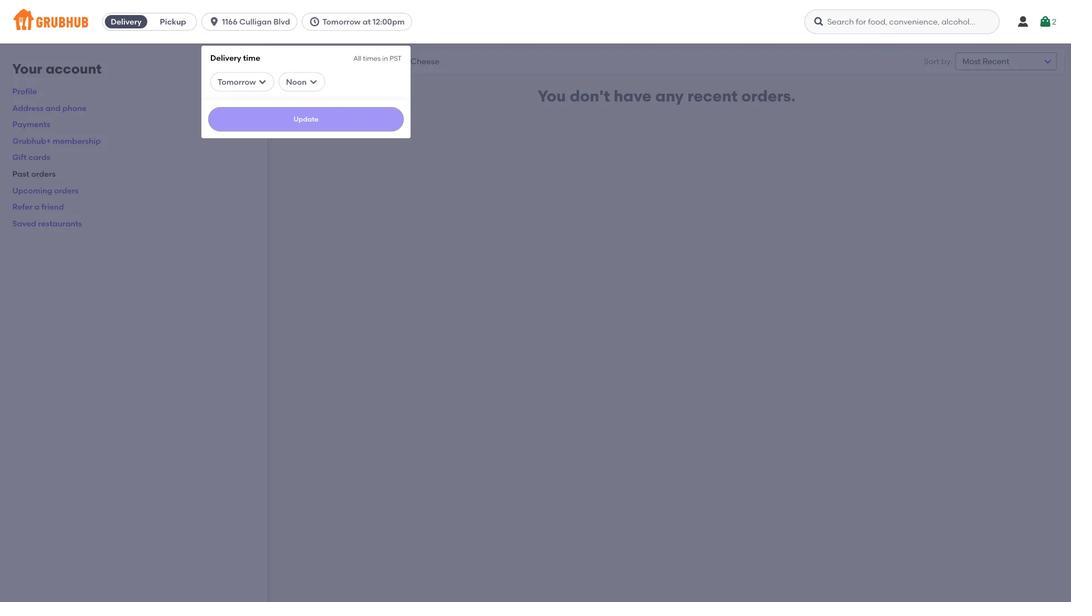 Task type: locate. For each thing, give the bounding box(es) containing it.
orders for past orders
[[31, 169, 56, 179]]

svg image inside "2" button
[[1039, 15, 1052, 28]]

orders up 'upcoming orders' link
[[31, 169, 56, 179]]

0 vertical spatial orders
[[31, 169, 56, 179]]

1166
[[222, 17, 237, 26]]

your
[[12, 61, 42, 77]]

svg image inside tomorrow at 12:00pm button
[[309, 16, 320, 27]]

2 svg image from the left
[[309, 77, 318, 86]]

delivery button
[[103, 13, 150, 31]]

refer a friend
[[12, 202, 64, 212]]

time
[[243, 53, 260, 62]]

tomorrow left at
[[322, 17, 361, 26]]

upcoming orders
[[12, 186, 79, 195]]

0 horizontal spatial svg image
[[258, 77, 267, 86]]

all
[[353, 54, 361, 62]]

1 horizontal spatial delivery
[[210, 53, 241, 62]]

main navigation navigation
[[0, 0, 1071, 602]]

membership
[[53, 136, 101, 146]]

1 svg image from the left
[[258, 77, 267, 86]]

delivery inside button
[[111, 17, 142, 26]]

0 vertical spatial delivery
[[111, 17, 142, 26]]

orders for upcoming orders
[[54, 186, 79, 195]]

svg image right noon
[[309, 77, 318, 86]]

0 horizontal spatial delivery
[[111, 17, 142, 26]]

svg image
[[1039, 15, 1052, 28], [209, 16, 220, 27], [309, 16, 320, 27], [813, 16, 825, 27], [386, 55, 399, 68]]

profile link
[[12, 87, 37, 96]]

1 horizontal spatial svg image
[[309, 77, 318, 86]]

cards
[[28, 153, 50, 162]]

1 horizontal spatial tomorrow
[[322, 17, 361, 26]]

grubhub+
[[12, 136, 51, 146]]

delivery left pickup button
[[111, 17, 142, 26]]

delivery for delivery time
[[210, 53, 241, 62]]

past
[[12, 169, 29, 179]]

svg image inside 1166 culligan blvd button
[[209, 16, 220, 27]]

tomorrow
[[322, 17, 361, 26], [218, 77, 256, 87]]

grubhub+ membership link
[[12, 136, 101, 146]]

gift cards link
[[12, 153, 50, 162]]

1 vertical spatial orders
[[54, 186, 79, 195]]

1 vertical spatial tomorrow
[[218, 77, 256, 87]]

a
[[34, 202, 40, 212]]

refer
[[12, 202, 33, 212]]

tomorrow inside button
[[322, 17, 361, 26]]

tomorrow down delivery time on the top of the page
[[218, 77, 256, 87]]

restaurants
[[38, 219, 82, 228]]

delivery
[[111, 17, 142, 26], [210, 53, 241, 62]]

orders.
[[741, 87, 796, 105]]

orders
[[31, 169, 56, 179], [54, 186, 79, 195]]

address
[[12, 103, 44, 113]]

0 vertical spatial tomorrow
[[322, 17, 361, 26]]

upcoming orders link
[[12, 186, 79, 195]]

pickup
[[160, 17, 186, 26]]

0 horizontal spatial tomorrow
[[218, 77, 256, 87]]

times
[[363, 54, 381, 62]]

svg image
[[258, 77, 267, 86], [309, 77, 318, 86]]

svg image down time
[[258, 77, 267, 86]]

delivery left time
[[210, 53, 241, 62]]

past orders link
[[12, 169, 56, 179]]

1 vertical spatial delivery
[[210, 53, 241, 62]]

sort by:
[[924, 57, 952, 66]]

restaurants button
[[321, 53, 386, 70]]

address and phone
[[12, 103, 87, 113]]

recent
[[688, 87, 738, 105]]

orders up friend
[[54, 186, 79, 195]]

sort
[[924, 57, 940, 66]]

saved restaurants link
[[12, 219, 82, 228]]



Task type: describe. For each thing, give the bounding box(es) containing it.
grubhub+ membership
[[12, 136, 101, 146]]

pickup button
[[150, 13, 196, 31]]

culligan
[[239, 17, 272, 26]]

saved restaurants
[[12, 219, 82, 228]]

past orders
[[12, 169, 56, 179]]

svg image for tomorrow
[[258, 77, 267, 86]]

you
[[538, 87, 566, 105]]

address and phone link
[[12, 103, 87, 113]]

all times in pst
[[353, 54, 402, 62]]

update
[[294, 115, 319, 123]]

pst
[[390, 54, 402, 62]]

payments link
[[12, 120, 50, 129]]

you don't have any recent orders.
[[538, 87, 796, 105]]

at
[[363, 17, 371, 26]]

svg image for 1166 culligan blvd
[[209, 16, 220, 27]]

saved
[[12, 219, 36, 228]]

payments
[[12, 120, 50, 129]]

delivery time
[[210, 53, 260, 62]]

friend
[[41, 202, 64, 212]]

any
[[655, 87, 684, 105]]

tomorrow for tomorrow
[[218, 77, 256, 87]]

12:00pm
[[373, 17, 405, 26]]

refer a friend link
[[12, 202, 64, 212]]

2 button
[[1039, 12, 1057, 32]]

restaurants
[[330, 56, 377, 65]]

don't
[[570, 87, 610, 105]]

svg image for noon
[[309, 77, 318, 86]]

your account
[[12, 61, 102, 77]]

have
[[614, 87, 652, 105]]

profile
[[12, 87, 37, 96]]

tomorrow for tomorrow at 12:00pm
[[322, 17, 361, 26]]

and
[[45, 103, 61, 113]]

2
[[1052, 17, 1057, 26]]

upcoming
[[12, 186, 52, 195]]

svg image for tomorrow at 12:00pm
[[309, 16, 320, 27]]

blvd
[[273, 17, 290, 26]]

gift
[[12, 153, 27, 162]]

1166 culligan blvd
[[222, 17, 290, 26]]

account
[[46, 61, 102, 77]]

phone
[[62, 103, 87, 113]]

tomorrow at 12:00pm button
[[302, 13, 416, 31]]

tomorrow at 12:00pm
[[322, 17, 405, 26]]

by:
[[941, 57, 952, 66]]

noon
[[286, 77, 307, 87]]

in
[[382, 54, 388, 62]]

1166 culligan blvd button
[[201, 13, 302, 31]]

gift cards
[[12, 153, 50, 162]]

svg image for 2
[[1039, 15, 1052, 28]]

update button
[[208, 107, 404, 132]]

delivery for delivery
[[111, 17, 142, 26]]



Task type: vqa. For each thing, say whether or not it's contained in the screenshot.
svg image within 2 BUTTON
yes



